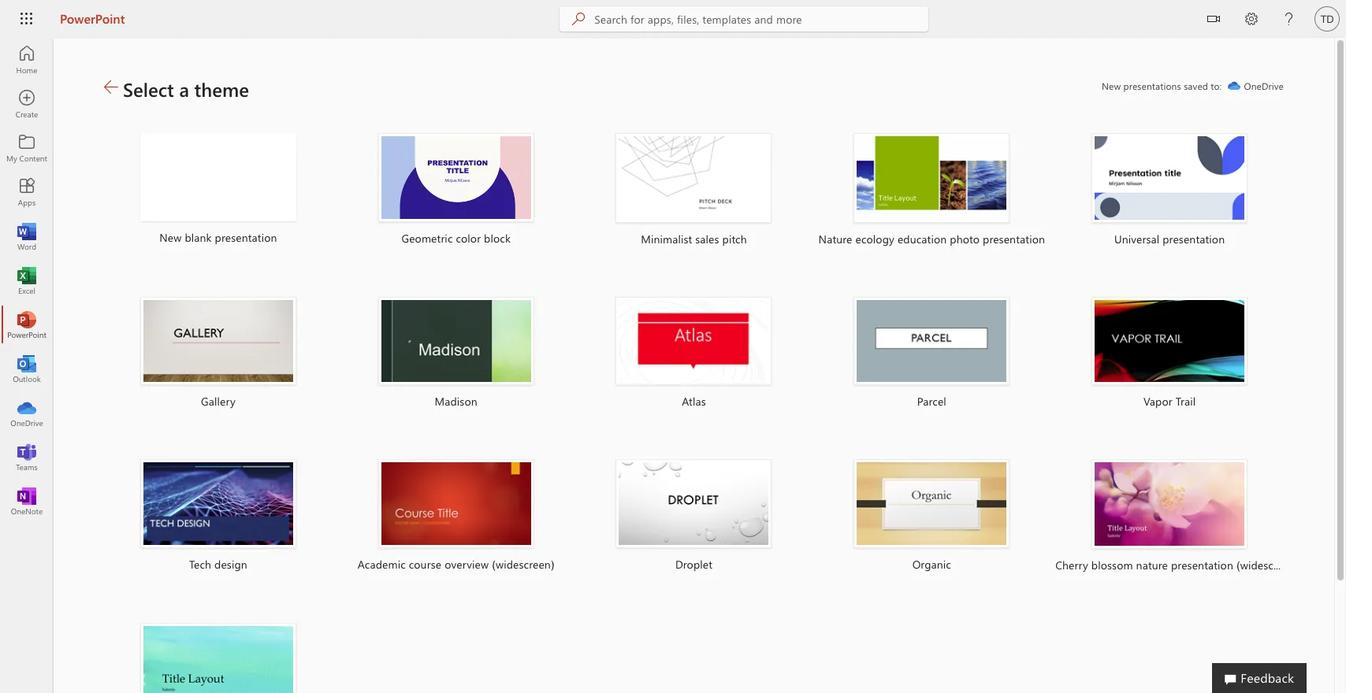 Task type: locate. For each thing, give the bounding box(es) containing it.
atlas image
[[616, 297, 772, 386]]

minimalist sales pitch
[[641, 231, 747, 246]]

vapor trail
[[1144, 394, 1196, 409]]

color
[[456, 231, 481, 246]]

academic
[[358, 557, 406, 572]]

powerpoint image
[[19, 317, 35, 333]]

(widescreen)
[[492, 557, 555, 572], [1237, 558, 1300, 573]]

presentation right photo
[[983, 231, 1045, 246]]

trail
[[1176, 394, 1196, 409]]

None search field
[[560, 6, 929, 32]]

 button
[[1195, 0, 1233, 41]]

new for new presentations saved to:
[[1102, 80, 1121, 92]]

vapor trail link
[[1056, 278, 1284, 432]]

new
[[1102, 80, 1121, 92], [159, 230, 182, 245]]

select a theme
[[123, 76, 249, 102]]

minimalist
[[641, 231, 692, 246]]

td
[[1321, 13, 1334, 25]]

outlook image
[[19, 361, 35, 377]]

design
[[214, 557, 247, 572]]

blossom
[[1092, 558, 1133, 573]]

presentation right nature
[[1172, 558, 1234, 573]]

minimalist sales pitch image
[[616, 133, 772, 223]]

navigation
[[0, 38, 54, 523]]

powerpoint banner
[[0, 0, 1347, 41]]

course
[[409, 557, 442, 572]]

my content image
[[19, 140, 35, 156]]

feedback button
[[1213, 664, 1307, 694]]

new left blank
[[159, 230, 182, 245]]

presentation right universal
[[1163, 231, 1225, 246]]

0 vertical spatial new
[[1102, 80, 1121, 92]]

cherry blossom nature presentation (widescreen) link
[[1056, 441, 1300, 595]]

td button
[[1309, 0, 1347, 38]]

a
[[179, 76, 189, 102]]


[[1208, 13, 1220, 25]]

theme
[[194, 76, 249, 102]]

ecology
[[856, 231, 895, 246]]

education
[[898, 231, 947, 246]]

presentation inside new blank presentation link
[[215, 230, 277, 245]]

organic
[[913, 557, 952, 572]]

atlas
[[682, 394, 706, 409]]

presentation right blank
[[215, 230, 277, 245]]

nature ecology education photo presentation link
[[818, 114, 1046, 269]]

1 horizontal spatial new
[[1102, 80, 1121, 92]]

1 horizontal spatial (widescreen)
[[1237, 558, 1300, 573]]

presentation
[[215, 230, 277, 245], [983, 231, 1045, 246], [1163, 231, 1225, 246], [1172, 558, 1234, 573]]

geometric color block
[[402, 231, 511, 246]]

watercolor presentation (widescreen) image
[[140, 624, 296, 694]]

photo
[[950, 231, 980, 246]]

0 horizontal spatial new
[[159, 230, 182, 245]]

new left presentations
[[1102, 80, 1121, 92]]

new inside templates element
[[159, 230, 182, 245]]

home image
[[19, 52, 35, 68]]

saved
[[1184, 80, 1209, 92]]

cherry blossom nature presentation (widescreen)
[[1056, 558, 1300, 573]]

universal presentation image
[[1092, 133, 1248, 223]]

vapor trail image
[[1092, 297, 1248, 386]]

droplet link
[[580, 441, 808, 595]]

1 vertical spatial new
[[159, 230, 182, 245]]

gallery image
[[140, 297, 296, 386]]

geometric
[[402, 231, 453, 246]]

organic image
[[854, 460, 1010, 549]]

gallery link
[[104, 278, 333, 432]]

academic course overview (widescreen)
[[358, 557, 555, 572]]

create image
[[19, 96, 35, 112]]

overview
[[445, 557, 489, 572]]

0 horizontal spatial (widescreen)
[[492, 557, 555, 572]]

onedrive image
[[19, 405, 35, 421]]

academic course overview (widescreen) image
[[378, 460, 534, 549]]

word image
[[19, 229, 35, 244]]



Task type: vqa. For each thing, say whether or not it's contained in the screenshot.
menu in the My content left pane navigation 'Navigation'
no



Task type: describe. For each thing, give the bounding box(es) containing it.
geometric color block link
[[342, 114, 570, 268]]

block
[[484, 231, 511, 246]]

parcel link
[[818, 278, 1046, 432]]

presentation inside nature ecology education photo presentation "link"
[[983, 231, 1045, 246]]

to:
[[1211, 80, 1222, 92]]

academic course overview (widescreen) link
[[342, 441, 570, 595]]

geometric color block image
[[378, 133, 534, 222]]

new blank presentation link
[[104, 114, 333, 267]]

parcel image
[[854, 297, 1010, 386]]

parcel
[[917, 394, 947, 409]]

madison
[[435, 394, 478, 409]]

nature ecology education photo presentation
[[819, 231, 1045, 246]]

nature
[[819, 231, 853, 246]]

tech design
[[189, 557, 247, 572]]

cherry
[[1056, 558, 1089, 573]]

nature ecology education photo presentation image
[[854, 133, 1010, 223]]

tech design link
[[104, 441, 333, 595]]

Search box. Suggestions appear as you type. search field
[[595, 6, 929, 32]]

feedback
[[1241, 670, 1295, 687]]

onenote image
[[19, 494, 35, 509]]

none search field inside 'powerpoint' banner
[[560, 6, 929, 32]]

blank
[[185, 230, 212, 245]]

minimalist sales pitch link
[[580, 114, 808, 269]]

presentations
[[1124, 80, 1182, 92]]

madison link
[[342, 278, 570, 432]]

templates element
[[104, 114, 1300, 694]]

apps image
[[19, 184, 35, 200]]

onedrive
[[1244, 80, 1284, 92]]

2 (widescreen) from the left
[[1237, 558, 1300, 573]]

powerpoint
[[60, 10, 125, 27]]

droplet
[[676, 557, 713, 572]]

vapor
[[1144, 394, 1173, 409]]

nature
[[1137, 558, 1168, 573]]

madison image
[[378, 297, 534, 386]]

excel image
[[19, 273, 35, 289]]

pitch
[[723, 231, 747, 246]]

sales
[[696, 231, 720, 246]]

organic link
[[818, 441, 1046, 595]]

tech
[[189, 557, 211, 572]]

presentation inside universal presentation link
[[1163, 231, 1225, 246]]

universal
[[1115, 231, 1160, 246]]

droplet image
[[616, 460, 772, 549]]

select
[[123, 76, 174, 102]]

teams image
[[19, 449, 35, 465]]

gallery
[[201, 394, 236, 409]]

new presentations saved to:
[[1102, 80, 1222, 92]]

universal presentation
[[1115, 231, 1225, 246]]

1 (widescreen) from the left
[[492, 557, 555, 572]]

new for new blank presentation
[[159, 230, 182, 245]]

cherry blossom nature presentation (widescreen) image
[[1092, 460, 1248, 549]]

new blank presentation
[[159, 230, 277, 245]]

atlas link
[[580, 278, 808, 432]]

presentation inside the cherry blossom nature presentation (widescreen) link
[[1172, 558, 1234, 573]]

tech design image
[[140, 460, 296, 549]]

universal presentation link
[[1056, 114, 1284, 269]]



